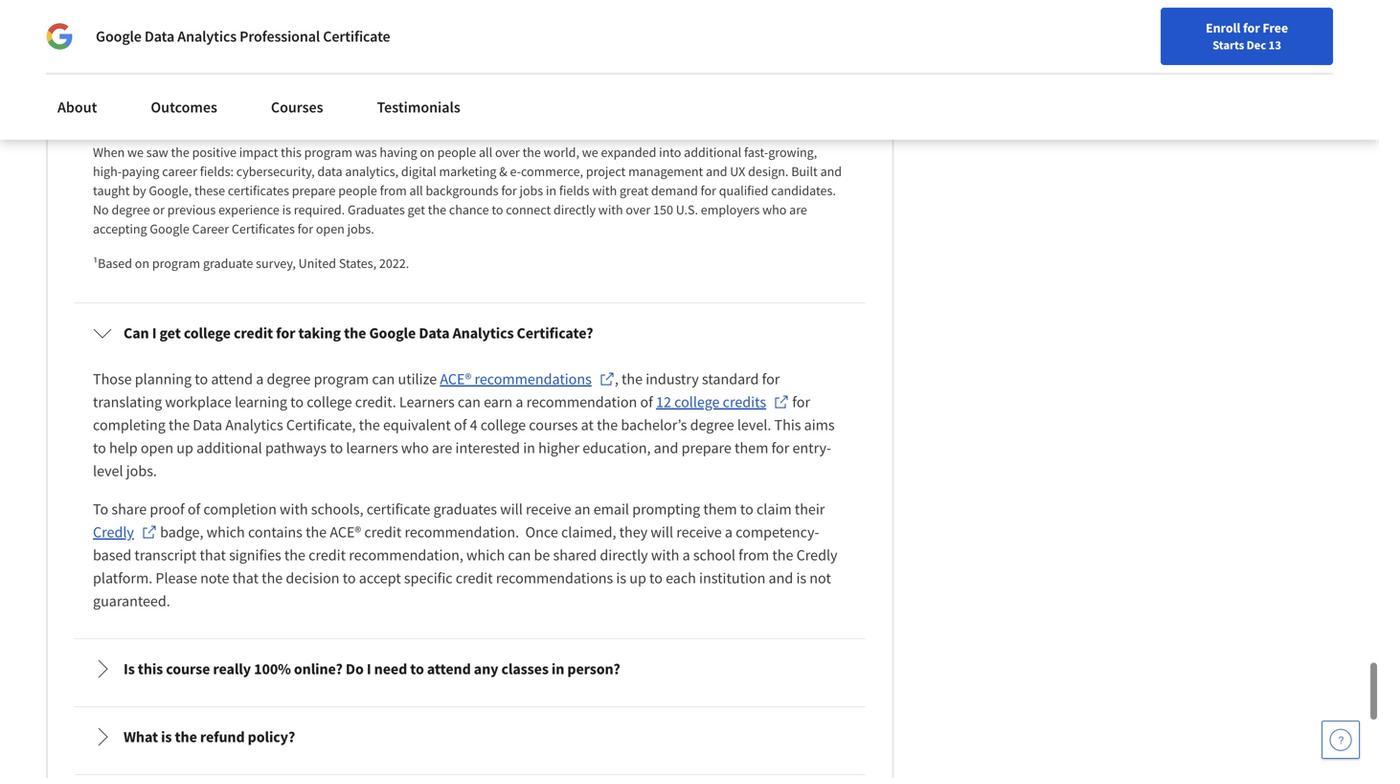 Task type: describe. For each thing, give the bounding box(es) containing it.
courses link
[[260, 86, 335, 128]]

or inside when we saw the positive impact this program was having on people all over the world, we expanded into additional fast-growing, high-paying career fields: cybersecurity, data analytics, digital marketing & e-commerce, project management and ux design. built and taught by google, these certificates prepare people from all backgrounds for jobs in fields with great demand for qualified candidates. no degree or previous experience is required. graduates get the chance to connect directly with over 150 u.s. employers who are accepting google career certificates for open jobs.
[[153, 201, 165, 218]]

who inside when we saw the positive impact this program was having on people all over the world, we expanded into additional fast-growing, high-paying career fields: cybersecurity, data analytics, digital marketing & e-commerce, project management and ux design. built and taught by google, these certificates prepare people from all backgrounds for jobs in fields with great demand for qualified candidates. no degree or previous experience is required. graduates get the chance to connect directly with over 150 u.s. employers who are accepting google career certificates for open jobs.
[[763, 201, 787, 218]]

1 vertical spatial an
[[575, 500, 591, 519]]

backgrounds
[[426, 182, 499, 199]]

ace®️ inside ace®️ recommendations link
[[440, 370, 472, 389]]

a up school
[[725, 523, 733, 542]]

testimonials
[[377, 98, 461, 117]]

2 horizontal spatial we
[[582, 144, 598, 161]]

graduates
[[348, 201, 405, 218]]

to left fill
[[157, 52, 169, 69]]

a inside , the industry standard for translating workplace learning to college credit. learners can earn a recommendation of
[[516, 393, 524, 412]]

person?
[[568, 660, 621, 679]]

the down backgrounds at top
[[428, 201, 447, 218]]

1 vertical spatial on
[[135, 255, 150, 272]]

at inside google had long faced an issue that many other companies also contend with: we had open it support roles, but not enough qualified candidates to fill them. so we built and tested a training program to provide pathways to jobs in technical support at google for people with no college degree or experience. in 2018, google launched the it support certificate so that this training could be available to everyone. since then, thousands of people have completed the program. in the united states, 75% of certificate graduates report a positive career outcome (e.g., new job, promotion, or raise) within six months of completion.¹
[[728, 52, 739, 69]]

demand
[[651, 182, 698, 199]]

1 horizontal spatial support
[[681, 52, 725, 69]]

long
[[159, 33, 184, 50]]

receive for a
[[677, 523, 722, 542]]

shared
[[553, 546, 597, 565]]

transcript
[[135, 546, 197, 565]]

additional inside when we saw the positive impact this program was having on people all over the world, we expanded into additional fast-growing, high-paying career fields: cybersecurity, data analytics, digital marketing & e-commerce, project management and ux design. built and taught by google, these certificates prepare people from all backgrounds for jobs in fields with great demand for qualified candidates. no degree or previous experience is required. graduates get the chance to connect directly with over 150 u.s. employers who are accepting google career certificates for open jobs.
[[684, 144, 742, 161]]

credit inside the can i get college credit for taking the google data analytics certificate? dropdown button
[[234, 324, 273, 343]]

the up the decision on the left of page
[[284, 546, 306, 565]]

&
[[499, 163, 508, 180]]

75%
[[616, 90, 641, 107]]

from inside badge, which contains the ace®️ credit recommendation.  once claimed, they will receive a competency- based transcript that signifies the credit recommendation, which can be shared directly with a school from the credly platform. please note that the decision to accept specific credit recommendations is up to each institution and is not guaranteed.
[[739, 546, 769, 565]]

coursera image
[[23, 16, 145, 46]]

¹based on program graduate survey, united states, 2022.
[[93, 255, 409, 272]]

free
[[1263, 19, 1289, 36]]

college inside for completing the data analytics certificate, the equivalent of 4 college courses at the bachelor's degree level. this aims to help open up additional pathways to learners who are interested in higher education, and prepare them for entry- level jobs.
[[481, 416, 526, 435]]

industry
[[646, 370, 699, 389]]

1 vertical spatial them
[[704, 500, 737, 519]]

to up completion.¹
[[573, 52, 585, 69]]

accepting
[[93, 220, 147, 238]]

prepare inside for completing the data analytics certificate, the equivalent of 4 college courses at the bachelor's degree level. this aims to help open up additional pathways to learners who are interested in higher education, and prepare them for entry- level jobs.
[[682, 439, 732, 458]]

0 vertical spatial analytics
[[178, 27, 237, 46]]

to left claim
[[740, 500, 754, 519]]

career inside when we saw the positive impact this program was having on people all over the world, we expanded into additional fast-growing, high-paying career fields: cybersecurity, data analytics, digital marketing & e-commerce, project management and ux design. built and taught by google, these certificates prepare people from all backgrounds for jobs in fields with great demand for qualified candidates. no degree or previous experience is required. graduates get the chance to connect directly with over 150 u.s. employers who are accepting google career certificates for open jobs.
[[162, 163, 197, 180]]

12
[[656, 393, 672, 412]]

people down analytics,
[[338, 182, 377, 199]]

0 vertical spatial recommendations
[[475, 370, 592, 389]]

high-
[[93, 163, 122, 180]]

to left help at the left bottom
[[93, 439, 106, 458]]

on inside when we saw the positive impact this program was having on people all over the world, we expanded into additional fast-growing, high-paying career fields: cybersecurity, data analytics, digital marketing & e-commerce, project management and ux design. built and taught by google, these certificates prepare people from all backgrounds for jobs in fields with great demand for qualified candidates. no degree or previous experience is required. graduates get the chance to connect directly with over 150 u.s. employers who are accepting google career certificates for open jobs.
[[420, 144, 435, 161]]

of right 75%
[[643, 90, 655, 107]]

opens in a new tab image
[[774, 395, 790, 410]]

the right saw
[[171, 144, 190, 161]]

for up 'employers'
[[701, 182, 717, 199]]

get inside when we saw the positive impact this program was having on people all over the world, we expanded into additional fast-growing, high-paying career fields: cybersecurity, data analytics, digital marketing & e-commerce, project management and ux design. built and taught by google, these certificates prepare people from all backgrounds for jobs in fields with great demand for qualified candidates. no degree or previous experience is required. graduates get the chance to connect directly with over 150 u.s. employers who are accepting google career certificates for open jobs.
[[408, 201, 425, 218]]

completion
[[204, 500, 277, 519]]

do
[[346, 660, 364, 679]]

the right taking
[[344, 324, 366, 343]]

open inside when we saw the positive impact this program was having on people all over the world, we expanded into additional fast-growing, high-paying career fields: cybersecurity, data analytics, digital marketing & e-commerce, project management and ux design. built and taught by google, these certificates prepare people from all backgrounds for jobs in fields with great demand for qualified candidates. no degree or previous experience is required. graduates get the chance to connect directly with over 150 u.s. employers who are accepting google career certificates for open jobs.
[[316, 220, 345, 238]]

program up credit.
[[314, 370, 369, 389]]

0 vertical spatial training
[[360, 52, 403, 69]]

share
[[112, 500, 147, 519]]

of up badge,
[[188, 500, 200, 519]]

thousands
[[216, 90, 275, 107]]

is
[[124, 660, 135, 679]]

program down career
[[152, 255, 200, 272]]

qualified inside google had long faced an issue that many other companies also contend with: we had open it support roles, but not enough qualified candidates to fill them. so we built and tested a training program to provide pathways to jobs in technical support at google for people with no college degree or experience. in 2018, google launched the it support certificate so that this training could be available to everyone. since then, thousands of people have completed the program. in the united states, 75% of certificate graduates report a positive career outcome (e.g., new job, promotion, or raise) within six months of completion.¹
[[788, 33, 837, 50]]

0 horizontal spatial we
[[127, 144, 144, 161]]

1 vertical spatial certificate
[[367, 500, 430, 519]]

open inside for completing the data analytics certificate, the equivalent of 4 college courses at the bachelor's degree level. this aims to help open up additional pathways to learners who are interested in higher education, and prepare them for entry- level jobs.
[[141, 439, 174, 458]]

certificates
[[228, 182, 289, 199]]

is this course really 100% online? do i need to attend any classes in person? button
[[78, 643, 863, 696]]

1 vertical spatial united
[[299, 255, 336, 272]]

for down required.
[[298, 220, 313, 238]]

with down project
[[592, 182, 617, 199]]

the down "schools,"
[[306, 523, 327, 542]]

qualified inside when we saw the positive impact this program was having on people all over the world, we expanded into additional fast-growing, high-paying career fields: cybersecurity, data analytics, digital marketing & e-commerce, project management and ux design. built and taught by google, these certificates prepare people from all backgrounds for jobs in fields with great demand for qualified candidates. no degree or previous experience is required. graduates get the chance to connect directly with over 150 u.s. employers who are accepting google career certificates for open jobs.
[[719, 182, 769, 199]]

the up within at the top left
[[425, 90, 444, 107]]

of up new
[[278, 90, 289, 107]]

professional
[[240, 27, 320, 46]]

a up each
[[683, 546, 690, 565]]

the down competency- at the bottom right of the page
[[773, 546, 794, 565]]

people up report
[[802, 52, 841, 69]]

months
[[480, 109, 523, 126]]

0 vertical spatial which
[[207, 523, 245, 542]]

technical
[[627, 52, 678, 69]]

0 horizontal spatial graduates
[[433, 500, 497, 519]]

outcomes link
[[139, 86, 229, 128]]

recommendation
[[527, 393, 637, 412]]

marketing
[[439, 163, 497, 180]]

credly inside badge, which contains the ace®️ credit recommendation.  once claimed, they will receive a competency- based transcript that signifies the credit recommendation, which can be shared directly with a school from the credly platform. please note that the decision to accept specific credit recommendations is up to each institution and is not guaranteed.
[[797, 546, 838, 565]]

in inside for completing the data analytics certificate, the equivalent of 4 college courses at the bachelor's degree level. this aims to help open up additional pathways to learners who are interested in higher education, and prepare them for entry- level jobs.
[[523, 439, 536, 458]]

no
[[93, 201, 109, 218]]

0 horizontal spatial certificate
[[323, 27, 390, 46]]

to left the accept
[[343, 569, 356, 588]]

course
[[166, 660, 210, 679]]

to down certificate,
[[330, 439, 343, 458]]

of inside , the industry standard for translating workplace learning to college credit. learners can earn a recommendation of
[[640, 393, 653, 412]]

0 vertical spatial it
[[605, 33, 616, 50]]

graduates inside google had long faced an issue that many other companies also contend with: we had open it support roles, but not enough qualified candidates to fill them. so we built and tested a training program to provide pathways to jobs in technical support at google for people with no college degree or experience. in 2018, google launched the it support certificate so that this training could be available to everyone. since then, thousands of people have completed the program. in the united states, 75% of certificate graduates report a positive career outcome (e.g., new job, promotion, or raise) within six months of completion.¹
[[716, 90, 771, 107]]

are inside for completing the data analytics certificate, the equivalent of 4 college courses at the bachelor's degree level. this aims to help open up additional pathways to learners who are interested in higher education, and prepare them for entry- level jobs.
[[432, 439, 453, 458]]

e-
[[510, 163, 521, 180]]

classes
[[502, 660, 549, 679]]

data
[[318, 163, 343, 180]]

to left each
[[650, 569, 663, 588]]

100%
[[254, 660, 291, 679]]

program inside google had long faced an issue that many other companies also contend with: we had open it support roles, but not enough qualified candidates to fill them. so we built and tested a training program to provide pathways to jobs in technical support at google for people with no college degree or experience. in 2018, google launched the it support certificate so that this training could be available to everyone. since then, thousands of people have completed the program. in the united states, 75% of certificate graduates report a positive career outcome (e.g., new job, promotion, or raise) within six months of completion.¹
[[406, 52, 454, 69]]

up inside badge, which contains the ace®️ credit recommendation.  once claimed, they will receive a competency- based transcript that signifies the credit recommendation, which can be shared directly with a school from the credly platform. please note that the decision to accept specific credit recommendations is up to each institution and is not guaranteed.
[[630, 569, 647, 588]]

opens in a new tab image for badge,
[[142, 525, 157, 540]]

interested
[[456, 439, 520, 458]]

to inside when we saw the positive impact this program was having on people all over the world, we expanded into additional fast-growing, high-paying career fields: cybersecurity, data analytics, digital marketing & e-commerce, project management and ux design. built and taught by google, these certificates prepare people from all backgrounds for jobs in fields with great demand for qualified candidates. no degree or previous experience is required. graduates get the chance to connect directly with over 150 u.s. employers who are accepting google career certificates for open jobs.
[[492, 201, 503, 218]]

1 vertical spatial which
[[467, 546, 505, 565]]

1 had from the left
[[135, 33, 157, 50]]

google inside dropdown button
[[369, 324, 416, 343]]

i inside is this course really 100% online? do i need to attend any classes in person? 'dropdown button'
[[367, 660, 371, 679]]

the up program.
[[447, 71, 465, 88]]

positive inside google had long faced an issue that many other companies also contend with: we had open it support roles, but not enough qualified candidates to fill them. so we built and tested a training program to provide pathways to jobs in technical support at google for people with no college degree or experience. in 2018, google launched the it support certificate so that this training could be available to everyone. since then, thousands of people have completed the program. in the united states, 75% of certificate graduates report a positive career outcome (e.g., new job, promotion, or raise) within six months of completion.¹
[[93, 109, 137, 126]]

at inside for completing the data analytics certificate, the equivalent of 4 college courses at the bachelor's degree level. this aims to help open up additional pathways to learners who are interested in higher education, and prepare them for entry- level jobs.
[[581, 416, 594, 435]]

courses
[[271, 98, 323, 117]]

12 college credits
[[656, 393, 767, 412]]

fill
[[171, 52, 185, 69]]

a right report
[[812, 90, 819, 107]]

certificates
[[232, 220, 295, 238]]

prompting
[[633, 500, 701, 519]]

new
[[260, 109, 284, 126]]

people up marketing
[[437, 144, 476, 161]]

that up 'built'
[[268, 33, 291, 50]]

level.
[[738, 416, 772, 435]]

growing,
[[769, 144, 817, 161]]

earn
[[484, 393, 513, 412]]

with down "great"
[[599, 201, 623, 218]]

what is the refund policy?
[[124, 728, 295, 747]]

entry-
[[793, 439, 832, 458]]

experience.
[[236, 71, 300, 88]]

built
[[792, 163, 818, 180]]

each
[[666, 569, 696, 588]]

program inside when we saw the positive impact this program was having on people all over the world, we expanded into additional fast-growing, high-paying career fields: cybersecurity, data analytics, digital marketing & e-commerce, project management and ux design. built and taught by google, these certificates prepare people from all backgrounds for jobs in fields with great demand for qualified candidates. no degree or previous experience is required. graduates get the chance to connect directly with over 150 u.s. employers who are accepting google career certificates for open jobs.
[[304, 144, 353, 161]]

,
[[615, 370, 619, 389]]

could
[[701, 71, 732, 88]]

0 horizontal spatial data
[[145, 27, 175, 46]]

degree inside google had long faced an issue that many other companies also contend with: we had open it support roles, but not enough qualified candidates to fill them. so we built and tested a training program to provide pathways to jobs in technical support at google for people with no college degree or experience. in 2018, google launched the it support certificate so that this training could be available to everyone. since then, thousands of people have completed the program. in the united states, 75% of certificate graduates report a positive career outcome (e.g., new job, promotion, or raise) within six months of completion.¹
[[180, 71, 219, 88]]

required.
[[294, 201, 345, 218]]

directly inside when we saw the positive impact this program was having on people all over the world, we expanded into additional fast-growing, high-paying career fields: cybersecurity, data analytics, digital marketing & e-commerce, project management and ux design. built and taught by google, these certificates prepare people from all backgrounds for jobs in fields with great demand for qualified candidates. no degree or previous experience is required. graduates get the chance to connect directly with over 150 u.s. employers who are accepting google career certificates for open jobs.
[[554, 201, 596, 218]]

survey,
[[256, 255, 296, 272]]

for down this
[[772, 439, 790, 458]]

about link
[[46, 86, 109, 128]]

six
[[463, 109, 478, 126]]

0 vertical spatial all
[[479, 144, 493, 161]]

that down signifies
[[232, 569, 259, 588]]

1 horizontal spatial in
[[501, 90, 512, 107]]

credit right specific
[[456, 569, 493, 588]]

credly link
[[93, 521, 157, 544]]

in inside google had long faced an issue that many other companies also contend with: we had open it support roles, but not enough qualified candidates to fill them. so we built and tested a training program to provide pathways to jobs in technical support at google for people with no college degree or experience. in 2018, google launched the it support certificate so that this training could be available to everyone. since then, thousands of people have completed the program. in the united states, 75% of certificate graduates report a positive career outcome (e.g., new job, promotion, or raise) within six months of completion.¹
[[614, 52, 624, 69]]

receive for an
[[526, 500, 571, 519]]

the down signifies
[[262, 569, 283, 588]]

the left refund
[[175, 728, 197, 747]]

0 horizontal spatial over
[[495, 144, 520, 161]]

testimonials link
[[366, 86, 472, 128]]

ace®️ inside badge, which contains the ace®️ credit recommendation.  once claimed, they will receive a competency- based transcript that signifies the credit recommendation, which can be shared directly with a school from the credly platform. please note that the decision to accept specific credit recommendations is up to each institution and is not guaranteed.
[[330, 523, 361, 542]]

and inside badge, which contains the ace®️ credit recommendation.  once claimed, they will receive a competency- based transcript that signifies the credit recommendation, which can be shared directly with a school from the credly platform. please note that the decision to accept specific credit recommendations is up to each institution and is not guaranteed.
[[769, 569, 794, 588]]

credit up the decision on the left of page
[[309, 546, 346, 565]]

any
[[474, 660, 499, 679]]

help center image
[[1330, 729, 1353, 752]]

issue
[[237, 33, 265, 50]]

is down they
[[616, 569, 627, 588]]

workplace
[[165, 393, 232, 412]]

12 college credits link
[[656, 391, 790, 414]]

need
[[374, 660, 407, 679]]

refund
[[200, 728, 245, 747]]

into
[[659, 144, 682, 161]]

once
[[526, 523, 558, 542]]

no
[[120, 71, 135, 88]]

institution
[[699, 569, 766, 588]]

1 horizontal spatial or
[[221, 71, 233, 88]]

connect
[[506, 201, 551, 218]]

0 vertical spatial credly
[[93, 523, 134, 542]]

jobs. inside for completing the data analytics certificate, the equivalent of 4 college courses at the bachelor's degree level. this aims to help open up additional pathways to learners who are interested in higher education, and prepare them for entry- level jobs.
[[126, 462, 157, 481]]

help
[[109, 439, 138, 458]]

a up learning
[[256, 370, 264, 389]]

the down workplace
[[169, 416, 190, 435]]

the up learners
[[359, 416, 380, 435]]

0 vertical spatial attend
[[211, 370, 253, 389]]

pathways inside google had long faced an issue that many other companies also contend with: we had open it support roles, but not enough qualified candidates to fill them. so we built and tested a training program to provide pathways to jobs in technical support at google for people with no college degree or experience. in 2018, google launched the it support certificate so that this training could be available to everyone. since then, thousands of people have completed the program. in the united states, 75% of certificate graduates report a positive career outcome (e.g., new job, promotion, or raise) within six months of completion.¹
[[517, 52, 570, 69]]

google data analytics professional certificate
[[96, 27, 390, 46]]

signifies
[[229, 546, 281, 565]]

jobs. inside when we saw the positive impact this program was having on people all over the world, we expanded into additional fast-growing, high-paying career fields: cybersecurity, data analytics, digital marketing & e-commerce, project management and ux design. built and taught by google, these certificates prepare people from all backgrounds for jobs in fields with great demand for qualified candidates. no degree or previous experience is required. graduates get the chance to connect directly with over 150 u.s. employers who are accepting google career certificates for open jobs.
[[347, 220, 374, 238]]

support
[[481, 71, 527, 88]]

this inside when we saw the positive impact this program was having on people all over the world, we expanded into additional fast-growing, high-paying career fields: cybersecurity, data analytics, digital marketing & e-commerce, project management and ux design. built and taught by google, these certificates prepare people from all backgrounds for jobs in fields with great demand for qualified candidates. no degree or previous experience is required. graduates get the chance to connect directly with over 150 u.s. employers who are accepting google career certificates for open jobs.
[[281, 144, 302, 161]]

for inside , the industry standard for translating workplace learning to college credit. learners can earn a recommendation of
[[762, 370, 780, 389]]

up inside for completing the data analytics certificate, the equivalent of 4 college courses at the bachelor's degree level. this aims to help open up additional pathways to learners who are interested in higher education, and prepare them for entry- level jobs.
[[177, 439, 193, 458]]

that up note
[[200, 546, 226, 565]]

employers
[[701, 201, 760, 218]]

jobs inside when we saw the positive impact this program was having on people all over the world, we expanded into additional fast-growing, high-paying career fields: cybersecurity, data analytics, digital marketing & e-commerce, project management and ux design. built and taught by google, these certificates prepare people from all backgrounds for jobs in fields with great demand for qualified candidates. no degree or previous experience is required. graduates get the chance to connect directly with over 150 u.s. employers who are accepting google career certificates for open jobs.
[[520, 182, 543, 199]]

degree up learning
[[267, 370, 311, 389]]

150
[[653, 201, 673, 218]]

0 horizontal spatial it
[[468, 71, 478, 88]]

certificate?
[[517, 324, 593, 343]]

commerce,
[[521, 163, 584, 180]]

platform.
[[93, 569, 153, 588]]

additional inside for completing the data analytics certificate, the equivalent of 4 college courses at the bachelor's degree level. this aims to help open up additional pathways to learners who are interested in higher education, and prepare them for entry- level jobs.
[[196, 439, 262, 458]]

for right opens in a new tab icon
[[793, 393, 811, 412]]

dec
[[1247, 37, 1267, 53]]

the down support
[[514, 90, 533, 107]]

1 vertical spatial training
[[654, 71, 698, 88]]

credit up recommendation,
[[364, 523, 402, 542]]

open inside google had long faced an issue that many other companies also contend with: we had open it support roles, but not enough qualified candidates to fill them. so we built and tested a training program to provide pathways to jobs in technical support at google for people with no college degree or experience. in 2018, google launched the it support certificate so that this training could be available to everyone. since then, thousands of people have completed the program. in the united states, 75% of certificate graduates report a positive career outcome (e.g., new job, promotion, or raise) within six months of completion.¹
[[574, 33, 603, 50]]



Task type: vqa. For each thing, say whether or not it's contained in the screenshot.
Banner navigation
no



Task type: locate. For each thing, give the bounding box(es) containing it.
will down prompting
[[651, 523, 674, 542]]

0 vertical spatial qualified
[[788, 33, 837, 50]]

show notifications image
[[1157, 24, 1180, 47]]

built
[[260, 52, 286, 69]]

0 vertical spatial or
[[221, 71, 233, 88]]

1 vertical spatial graduates
[[433, 500, 497, 519]]

¹based
[[93, 255, 132, 272]]

faced
[[187, 33, 217, 50]]

1 horizontal spatial be
[[735, 71, 749, 88]]

1 horizontal spatial certificate
[[657, 90, 713, 107]]

get down digital
[[408, 201, 425, 218]]

or down "google,"
[[153, 201, 165, 218]]

degree up 'then,'
[[180, 71, 219, 88]]

which down completion
[[207, 523, 245, 542]]

1 vertical spatial credly
[[797, 546, 838, 565]]

up left each
[[630, 569, 647, 588]]

expanded
[[601, 144, 657, 161]]

guaranteed.
[[93, 592, 170, 611]]

1 vertical spatial support
[[681, 52, 725, 69]]

equivalent
[[383, 416, 451, 435]]

1 horizontal spatial an
[[575, 500, 591, 519]]

to
[[157, 52, 169, 69], [457, 52, 468, 69], [573, 52, 585, 69], [805, 71, 816, 88], [492, 201, 503, 218], [195, 370, 208, 389], [290, 393, 304, 412], [93, 439, 106, 458], [330, 439, 343, 458], [740, 500, 754, 519], [343, 569, 356, 588], [650, 569, 663, 588], [410, 660, 424, 679]]

will for graduates
[[500, 500, 523, 519]]

up down workplace
[[177, 439, 193, 458]]

directly down 'fields'
[[554, 201, 596, 218]]

qualified
[[788, 33, 837, 50], [719, 182, 769, 199]]

can up credit.
[[372, 370, 395, 389]]

on
[[420, 144, 435, 161], [135, 255, 150, 272]]

school
[[693, 546, 736, 565]]

to up report
[[805, 71, 816, 88]]

impact
[[239, 144, 278, 161]]

0 horizontal spatial prepare
[[292, 182, 336, 199]]

saw
[[146, 144, 168, 161]]

not down competency- at the bottom right of the page
[[810, 569, 831, 588]]

career inside google had long faced an issue that many other companies also contend with: we had open it support roles, but not enough qualified candidates to fill them. so we built and tested a training program to provide pathways to jobs in technical support at google for people with no college degree or experience. in 2018, google launched the it support certificate so that this training could be available to everyone. since then, thousands of people have completed the program. in the united states, 75% of certificate graduates report a positive career outcome (e.g., new job, promotion, or raise) within six months of completion.¹
[[140, 109, 175, 126]]

13
[[1269, 37, 1282, 53]]

credit.
[[355, 393, 396, 412]]

prepare inside when we saw the positive impact this program was having on people all over the world, we expanded into additional fast-growing, high-paying career fields: cybersecurity, data analytics, digital marketing & e-commerce, project management and ux design. built and taught by google, these certificates prepare people from all backgrounds for jobs in fields with great demand for qualified candidates. no degree or previous experience is required. graduates get the chance to connect directly with over 150 u.s. employers who are accepting google career certificates for open jobs.
[[292, 182, 336, 199]]

jobs.
[[347, 220, 374, 238], [126, 462, 157, 481]]

pathways inside for completing the data analytics certificate, the equivalent of 4 college courses at the bachelor's degree level. this aims to help open up additional pathways to learners who are interested in higher education, and prepare them for entry- level jobs.
[[265, 439, 327, 458]]

an inside google had long faced an issue that many other companies also contend with: we had open it support roles, but not enough qualified candidates to fill them. so we built and tested a training program to provide pathways to jobs in technical support at google for people with no college degree or experience. in 2018, google launched the it support certificate so that this training could be available to everyone. since then, thousands of people have completed the program. in the united states, 75% of certificate graduates report a positive career outcome (e.g., new job, promotion, or raise) within six months of completion.¹
[[220, 33, 234, 50]]

prepare
[[292, 182, 336, 199], [682, 439, 732, 458]]

2 vertical spatial can
[[508, 546, 531, 565]]

1 vertical spatial qualified
[[719, 182, 769, 199]]

united inside google had long faced an issue that many other companies also contend with: we had open it support roles, but not enough qualified candidates to fill them. so we built and tested a training program to provide pathways to jobs in technical support at google for people with no college degree or experience. in 2018, google launched the it support certificate so that this training could be available to everyone. since then, thousands of people have completed the program. in the united states, 75% of certificate graduates report a positive career outcome (e.g., new job, promotion, or raise) within six months of completion.¹
[[536, 90, 573, 107]]

to inside 'dropdown button'
[[410, 660, 424, 679]]

0 horizontal spatial jobs.
[[126, 462, 157, 481]]

to up workplace
[[195, 370, 208, 389]]

in down support
[[501, 90, 512, 107]]

0 vertical spatial this
[[631, 71, 652, 88]]

1 horizontal spatial not
[[810, 569, 831, 588]]

0 horizontal spatial support
[[619, 33, 663, 50]]

management
[[629, 163, 703, 180]]

1 horizontal spatial all
[[479, 144, 493, 161]]

qualified right enough at right top
[[788, 33, 837, 50]]

1 vertical spatial this
[[281, 144, 302, 161]]

have
[[333, 90, 360, 107]]

1 horizontal spatial i
[[367, 660, 371, 679]]

pathways down we
[[517, 52, 570, 69]]

and inside google had long faced an issue that many other companies also contend with: we had open it support roles, but not enough qualified candidates to fill them. so we built and tested a training program to provide pathways to jobs in technical support at google for people with no college degree or experience. in 2018, google launched the it support certificate so that this training could be available to everyone. since then, thousands of people have completed the program. in the united states, 75% of certificate graduates report a positive career outcome (e.g., new job, promotion, or raise) within six months of completion.¹
[[288, 52, 310, 69]]

analytics up 'them.'
[[178, 27, 237, 46]]

this
[[631, 71, 652, 88], [281, 144, 302, 161], [138, 660, 163, 679]]

1 horizontal spatial over
[[626, 201, 651, 218]]

a right earn
[[516, 393, 524, 412]]

of
[[278, 90, 289, 107], [643, 90, 655, 107], [526, 109, 537, 126], [640, 393, 653, 412], [454, 416, 467, 435], [188, 500, 200, 519]]

who down candidates.
[[763, 201, 787, 218]]

an up claimed,
[[575, 500, 591, 519]]

will for they
[[651, 523, 674, 542]]

1 vertical spatial recommendations
[[496, 569, 613, 588]]

who inside for completing the data analytics certificate, the equivalent of 4 college courses at the bachelor's degree level. this aims to help open up additional pathways to learners who are interested in higher education, and prepare them for entry- level jobs.
[[401, 439, 429, 458]]

open down required.
[[316, 220, 345, 238]]

1 horizontal spatial pathways
[[517, 52, 570, 69]]

this inside google had long faced an issue that many other companies also contend with: we had open it support roles, but not enough qualified candidates to fill them. so we built and tested a training program to provide pathways to jobs in technical support at google for people with no college degree or experience. in 2018, google launched the it support certificate so that this training could be available to everyone. since then, thousands of people have completed the program. in the united states, 75% of certificate graduates report a positive career outcome (e.g., new job, promotion, or raise) within six months of completion.¹
[[631, 71, 652, 88]]

can inside badge, which contains the ace®️ credit recommendation.  once claimed, they will receive a competency- based transcript that signifies the credit recommendation, which can be shared directly with a school from the credly platform. please note that the decision to accept specific credit recommendations is up to each institution and is not guaranteed.
[[508, 546, 531, 565]]

with inside google had long faced an issue that many other companies also contend with: we had open it support roles, but not enough qualified candidates to fill them. so we built and tested a training program to provide pathways to jobs in technical support at google for people with no college degree or experience. in 2018, google launched the it support certificate so that this training could be available to everyone. since then, thousands of people have completed the program. in the united states, 75% of certificate graduates report a positive career outcome (e.g., new job, promotion, or raise) within six months of completion.¹
[[93, 71, 118, 88]]

positive
[[93, 109, 137, 126], [192, 144, 237, 161]]

0 vertical spatial certificate
[[657, 90, 713, 107]]

candidates
[[93, 52, 154, 69]]

these
[[194, 182, 225, 199]]

will down interested
[[500, 500, 523, 519]]

jobs. down graduates
[[347, 220, 374, 238]]

certificate inside google had long faced an issue that many other companies also contend with: we had open it support roles, but not enough qualified candidates to fill them. so we built and tested a training program to provide pathways to jobs in technical support at google for people with no college degree or experience. in 2018, google launched the it support certificate so that this training could be available to everyone. since then, thousands of people have completed the program. in the united states, 75% of certificate graduates report a positive career outcome (e.g., new job, promotion, or raise) within six months of completion.¹
[[530, 71, 587, 88]]

will
[[500, 500, 523, 519], [651, 523, 674, 542]]

0 horizontal spatial pathways
[[265, 439, 327, 458]]

recommendations
[[475, 370, 592, 389], [496, 569, 613, 588]]

for up opens in a new tab icon
[[762, 370, 780, 389]]

translating
[[93, 393, 162, 412]]

for up available
[[784, 52, 800, 69]]

at down recommendation on the bottom of page
[[581, 416, 594, 435]]

graduates
[[716, 90, 771, 107], [433, 500, 497, 519]]

is right what
[[161, 728, 172, 747]]

outcome
[[178, 109, 228, 126]]

badge,
[[160, 523, 204, 542]]

is down competency- at the bottom right of the page
[[797, 569, 807, 588]]

that
[[268, 33, 291, 50], [605, 71, 628, 88], [200, 546, 226, 565], [232, 569, 259, 588]]

1 horizontal spatial who
[[763, 201, 787, 218]]

what
[[124, 728, 158, 747]]

who down equivalent at the left bottom of the page
[[401, 439, 429, 458]]

None search field
[[273, 12, 589, 50]]

additional down workplace
[[196, 439, 262, 458]]

1 vertical spatial attend
[[427, 660, 471, 679]]

in left 2018,
[[303, 71, 314, 88]]

we right so on the top
[[241, 52, 257, 69]]

for inside google had long faced an issue that many other companies also contend with: we had open it support roles, but not enough qualified candidates to fill them. so we built and tested a training program to provide pathways to jobs in technical support at google for people with no college degree or experience. in 2018, google launched the it support certificate so that this training could be available to everyone. since then, thousands of people have completed the program. in the united states, 75% of certificate graduates report a positive career outcome (e.g., new job, promotion, or raise) within six months of completion.¹
[[784, 52, 800, 69]]

in inside when we saw the positive impact this program was having on people all over the world, we expanded into additional fast-growing, high-paying career fields: cybersecurity, data analytics, digital marketing & e-commerce, project management and ux design. built and taught by google, these certificates prepare people from all backgrounds for jobs in fields with great demand for qualified candidates. no degree or previous experience is required. graduates get the chance to connect directly with over 150 u.s. employers who are accepting google career certificates for open jobs.
[[546, 182, 557, 199]]

certificate up recommendation,
[[367, 500, 430, 519]]

to share proof of completion with schools, certificate graduates will receive an email prompting them to claim their
[[93, 500, 828, 519]]

graduates down could
[[716, 90, 771, 107]]

0 vertical spatial can
[[372, 370, 395, 389]]

0 vertical spatial in
[[303, 71, 314, 88]]

data inside dropdown button
[[419, 324, 450, 343]]

decision
[[286, 569, 340, 588]]

we inside google had long faced an issue that many other companies also contend with: we had open it support roles, but not enough qualified candidates to fill them. so we built and tested a training program to provide pathways to jobs in technical support at google for people with no college degree or experience. in 2018, google launched the it support certificate so that this training could be available to everyone. since then, thousands of people have completed the program. in the united states, 75% of certificate graduates report a positive career outcome (e.g., new job, promotion, or raise) within six months of completion.¹
[[241, 52, 257, 69]]

0 horizontal spatial i
[[152, 324, 157, 343]]

0 horizontal spatial ace®️
[[330, 523, 361, 542]]

0 horizontal spatial who
[[401, 439, 429, 458]]

that right so
[[605, 71, 628, 88]]

an up so on the top
[[220, 33, 234, 50]]

badge, which contains the ace®️ credit recommendation.  once claimed, they will receive a competency- based transcript that signifies the credit recommendation, which can be shared directly with a school from the credly platform. please note that the decision to accept specific credit recommendations is up to each institution and is not guaranteed.
[[93, 523, 841, 611]]

college up certificate,
[[307, 393, 352, 412]]

0 vertical spatial support
[[619, 33, 663, 50]]

2 vertical spatial data
[[193, 416, 222, 435]]

analytics up ace®️ recommendations
[[453, 324, 514, 343]]

program.
[[447, 90, 498, 107]]

in inside is this course really 100% online? do i need to attend any classes in person? 'dropdown button'
[[552, 660, 565, 679]]

but
[[699, 33, 718, 50]]

positive down everyone.
[[93, 109, 137, 126]]

1 horizontal spatial credly
[[797, 546, 838, 565]]

them inside for completing the data analytics certificate, the equivalent of 4 college courses at the bachelor's degree level. this aims to help open up additional pathways to learners who are interested in higher education, and prepare them for entry- level jobs.
[[735, 439, 769, 458]]

in
[[614, 52, 624, 69], [546, 182, 557, 199], [523, 439, 536, 458], [552, 660, 565, 679]]

of inside for completing the data analytics certificate, the equivalent of 4 college courses at the bachelor's degree level. this aims to help open up additional pathways to learners who are interested in higher education, and prepare them for entry- level jobs.
[[454, 416, 467, 435]]

so
[[224, 52, 238, 69]]

degree
[[180, 71, 219, 88], [112, 201, 150, 218], [267, 370, 311, 389], [690, 416, 734, 435]]

for down '&'
[[501, 182, 517, 199]]

(e.g.,
[[230, 109, 258, 126]]

1 vertical spatial positive
[[192, 144, 237, 161]]

1 vertical spatial i
[[367, 660, 371, 679]]

certificate left so
[[530, 71, 587, 88]]

many
[[294, 33, 325, 50]]

i inside the can i get college credit for taking the google data analytics certificate? dropdown button
[[152, 324, 157, 343]]

0 horizontal spatial had
[[135, 33, 157, 50]]

aims
[[804, 416, 835, 435]]

and left ux
[[706, 163, 728, 180]]

to down contend
[[457, 52, 468, 69]]

completion.¹
[[540, 109, 612, 126]]

get inside the can i get college credit for taking the google data analytics certificate? dropdown button
[[160, 324, 181, 343]]

1 horizontal spatial states,
[[576, 90, 614, 107]]

1 vertical spatial who
[[401, 439, 429, 458]]

about
[[57, 98, 97, 117]]

are inside when we saw the positive impact this program was having on people all over the world, we expanded into additional fast-growing, high-paying career fields: cybersecurity, data analytics, digital marketing & e-commerce, project management and ux design. built and taught by google, these certificates prepare people from all backgrounds for jobs in fields with great demand for qualified candidates. no degree or previous experience is required. graduates get the chance to connect directly with over 150 u.s. employers who are accepting google career certificates for open jobs.
[[790, 201, 808, 218]]

a down other
[[350, 52, 357, 69]]

degree inside for completing the data analytics certificate, the equivalent of 4 college courses at the bachelor's degree level. this aims to help open up additional pathways to learners who are interested in higher education, and prepare them for entry- level jobs.
[[690, 416, 734, 435]]

0 horizontal spatial in
[[303, 71, 314, 88]]

all up marketing
[[479, 144, 493, 161]]

with
[[93, 71, 118, 88], [592, 182, 617, 199], [599, 201, 623, 218], [280, 500, 308, 519], [651, 546, 680, 565]]

cybersecurity,
[[236, 163, 315, 180]]

who
[[763, 201, 787, 218], [401, 439, 429, 458]]

1 horizontal spatial open
[[316, 220, 345, 238]]

0 horizontal spatial which
[[207, 523, 245, 542]]

0 vertical spatial on
[[420, 144, 435, 161]]

attend up learning
[[211, 370, 253, 389]]

ace®️ down "schools,"
[[330, 523, 361, 542]]

college right 12 in the left bottom of the page
[[675, 393, 720, 412]]

0 horizontal spatial attend
[[211, 370, 253, 389]]

1 horizontal spatial on
[[420, 144, 435, 161]]

certificate inside google had long faced an issue that many other companies also contend with: we had open it support roles, but not enough qualified candidates to fill them. so we built and tested a training program to provide pathways to jobs in technical support at google for people with no college degree or experience. in 2018, google launched the it support certificate so that this training could be available to everyone. since then, thousands of people have completed the program. in the united states, 75% of certificate graduates report a positive career outcome (e.g., new job, promotion, or raise) within six months of completion.¹
[[657, 90, 713, 107]]

0 horizontal spatial additional
[[196, 439, 262, 458]]

1 horizontal spatial graduates
[[716, 90, 771, 107]]

positive up "fields:"
[[192, 144, 237, 161]]

recommendations inside badge, which contains the ace®️ credit recommendation.  once claimed, they will receive a competency- based transcript that signifies the credit recommendation, which can be shared directly with a school from the credly platform. please note that the decision to accept specific credit recommendations is up to each institution and is not guaranteed.
[[496, 569, 613, 588]]

google had long faced an issue that many other companies also contend with: we had open it support roles, but not enough qualified candidates to fill them. so we built and tested a training program to provide pathways to jobs in technical support at google for people with no college degree or experience. in 2018, google launched the it support certificate so that this training could be available to everyone. since then, thousands of people have completed the program. in the united states, 75% of certificate graduates report a positive career outcome (e.g., new job, promotion, or raise) within six months of completion.¹
[[93, 33, 844, 126]]

accept
[[359, 569, 401, 588]]

jobs inside google had long faced an issue that many other companies also contend with: we had open it support roles, but not enough qualified candidates to fill them. so we built and tested a training program to provide pathways to jobs in technical support at google for people with no college degree or experience. in 2018, google launched the it support certificate so that this training could be available to everyone. since then, thousands of people have completed the program. in the united states, 75% of certificate graduates report a positive career outcome (e.g., new job, promotion, or raise) within six months of completion.¹
[[587, 52, 611, 69]]

certificate up tested
[[323, 27, 390, 46]]

0 vertical spatial opens in a new tab image
[[600, 372, 615, 387]]

roles,
[[666, 33, 696, 50]]

be inside badge, which contains the ace®️ credit recommendation.  once claimed, they will receive a competency- based transcript that signifies the credit recommendation, which can be shared directly with a school from the credly platform. please note that the decision to accept specific credit recommendations is up to each institution and is not guaranteed.
[[534, 546, 550, 565]]

jobs. down help at the left bottom
[[126, 462, 157, 481]]

fast-
[[744, 144, 769, 161]]

with left no
[[93, 71, 118, 88]]

receive inside badge, which contains the ace®️ credit recommendation.  once claimed, they will receive a competency- based transcript that signifies the credit recommendation, which can be shared directly with a school from the credly platform. please note that the decision to accept specific credit recommendations is up to each institution and is not guaranteed.
[[677, 523, 722, 542]]

raise)
[[391, 109, 422, 126]]

training down technical
[[654, 71, 698, 88]]

starts
[[1213, 37, 1245, 53]]

is inside when we saw the positive impact this program was having on people all over the world, we expanded into additional fast-growing, high-paying career fields: cybersecurity, data analytics, digital marketing & e-commerce, project management and ux design. built and taught by google, these certificates prepare people from all backgrounds for jobs in fields with great demand for qualified candidates. no degree or previous experience is required. graduates get the chance to connect directly with over 150 u.s. employers who are accepting google career certificates for open jobs.
[[282, 201, 291, 218]]

0 horizontal spatial an
[[220, 33, 234, 50]]

be right could
[[735, 71, 749, 88]]

0 horizontal spatial receive
[[526, 500, 571, 519]]

1 horizontal spatial directly
[[600, 546, 648, 565]]

1 vertical spatial jobs.
[[126, 462, 157, 481]]

tested
[[313, 52, 347, 69]]

and down competency- at the bottom right of the page
[[769, 569, 794, 588]]

2 horizontal spatial or
[[377, 109, 389, 126]]

analytics inside dropdown button
[[453, 324, 514, 343]]

1 horizontal spatial can
[[458, 393, 481, 412]]

provide
[[471, 52, 514, 69]]

those
[[93, 370, 132, 389]]

project
[[586, 163, 626, 180]]

program down also in the top of the page
[[406, 52, 454, 69]]

pathways down certificate,
[[265, 439, 327, 458]]

receive up school
[[677, 523, 722, 542]]

in down commerce,
[[546, 182, 557, 199]]

0 vertical spatial additional
[[684, 144, 742, 161]]

1 vertical spatial up
[[630, 569, 647, 588]]

4
[[470, 416, 478, 435]]

0 vertical spatial pathways
[[517, 52, 570, 69]]

1 horizontal spatial certificate
[[530, 71, 587, 88]]

0 horizontal spatial can
[[372, 370, 395, 389]]

are down candidates.
[[790, 201, 808, 218]]

people up job,
[[292, 90, 330, 107]]

credit up those planning to attend a degree program can utilize
[[234, 324, 273, 343]]

2 vertical spatial open
[[141, 439, 174, 458]]

college inside dropdown button
[[184, 324, 231, 343]]

courses
[[529, 416, 578, 435]]

1 horizontal spatial get
[[408, 201, 425, 218]]

1 horizontal spatial at
[[728, 52, 739, 69]]

opens in a new tab image inside credly link
[[142, 525, 157, 540]]

1 horizontal spatial from
[[739, 546, 769, 565]]

1 vertical spatial are
[[432, 439, 453, 458]]

opens in a new tab image up recommendation on the bottom of page
[[600, 372, 615, 387]]

directly inside badge, which contains the ace®️ credit recommendation.  once claimed, they will receive a competency- based transcript that signifies the credit recommendation, which can be shared directly with a school from the credly platform. please note that the decision to accept specific credit recommendations is up to each institution and is not guaranteed.
[[600, 546, 648, 565]]

this inside 'dropdown button'
[[138, 660, 163, 679]]

prepare up required.
[[292, 182, 336, 199]]

data
[[145, 27, 175, 46], [419, 324, 450, 343], [193, 416, 222, 435]]

0 vertical spatial data
[[145, 27, 175, 46]]

is up the certificates
[[282, 201, 291, 218]]

be inside google had long faced an issue that many other companies also contend with: we had open it support roles, but not enough qualified candidates to fill them. so we built and tested a training program to provide pathways to jobs in technical support at google for people with no college degree or experience. in 2018, google launched the it support certificate so that this training could be available to everyone. since then, thousands of people have completed the program. in the united states, 75% of certificate graduates report a positive career outcome (e.g., new job, promotion, or raise) within six months of completion.¹
[[735, 71, 749, 88]]

is inside dropdown button
[[161, 728, 172, 747]]

opens in a new tab image for ,
[[600, 372, 615, 387]]

with up contains
[[280, 500, 308, 519]]

1 horizontal spatial up
[[630, 569, 647, 588]]

to up certificate,
[[290, 393, 304, 412]]

this down technical
[[631, 71, 652, 88]]

1 vertical spatial receive
[[677, 523, 722, 542]]

1 horizontal spatial positive
[[192, 144, 237, 161]]

2 horizontal spatial can
[[508, 546, 531, 565]]

also
[[424, 33, 447, 50]]

opens in a new tab image
[[600, 372, 615, 387], [142, 525, 157, 540]]

open right help at the left bottom
[[141, 439, 174, 458]]

from inside when we saw the positive impact this program was having on people all over the world, we expanded into additional fast-growing, high-paying career fields: cybersecurity, data analytics, digital marketing & e-commerce, project management and ux design. built and taught by google, these certificates prepare people from all backgrounds for jobs in fields with great demand for qualified candidates. no degree or previous experience is required. graduates get the chance to connect directly with over 150 u.s. employers who are accepting google career certificates for open jobs.
[[380, 182, 407, 199]]

1 horizontal spatial this
[[281, 144, 302, 161]]

college up planning
[[184, 324, 231, 343]]

menu item
[[1013, 19, 1137, 81]]

1 horizontal spatial additional
[[684, 144, 742, 161]]

for inside dropdown button
[[276, 324, 295, 343]]

ux
[[730, 163, 746, 180]]

and down bachelor's
[[654, 439, 679, 458]]

them up school
[[704, 500, 737, 519]]

1 vertical spatial states,
[[339, 255, 377, 272]]

completed
[[363, 90, 423, 107]]

of right months
[[526, 109, 537, 126]]

this
[[775, 416, 801, 435]]

states, down so
[[576, 90, 614, 107]]

degree inside when we saw the positive impact this program was having on people all over the world, we expanded into additional fast-growing, high-paying career fields: cybersecurity, data analytics, digital marketing & e-commerce, project management and ux design. built and taught by google, these certificates prepare people from all backgrounds for jobs in fields with great demand for qualified candidates. no degree or previous experience is required. graduates get the chance to connect directly with over 150 u.s. employers who are accepting google career certificates for open jobs.
[[112, 201, 150, 218]]

1 vertical spatial career
[[162, 163, 197, 180]]

from up graduates
[[380, 182, 407, 199]]

everyone.
[[93, 90, 148, 107]]

up
[[177, 439, 193, 458], [630, 569, 647, 588]]

digital
[[401, 163, 437, 180]]

college inside , the industry standard for translating workplace learning to college credit. learners can earn a recommendation of
[[307, 393, 352, 412]]

the up commerce,
[[523, 144, 541, 161]]

not inside badge, which contains the ace®️ credit recommendation.  once claimed, they will receive a competency- based transcript that signifies the credit recommendation, which can be shared directly with a school from the credly platform. please note that the decision to accept specific credit recommendations is up to each institution and is not guaranteed.
[[810, 569, 831, 588]]

can inside , the industry standard for translating workplace learning to college credit. learners can earn a recommendation of
[[458, 393, 481, 412]]

1 vertical spatial all
[[410, 182, 423, 199]]

2 had from the left
[[550, 33, 571, 50]]

1 horizontal spatial had
[[550, 33, 571, 50]]

open up so
[[574, 33, 603, 50]]

1 horizontal spatial jobs.
[[347, 220, 374, 238]]

2022.
[[379, 255, 409, 272]]

or down so on the top
[[221, 71, 233, 88]]

when
[[93, 144, 125, 161]]

0 vertical spatial are
[[790, 201, 808, 218]]

will inside badge, which contains the ace®️ credit recommendation.  once claimed, they will receive a competency- based transcript that signifies the credit recommendation, which can be shared directly with a school from the credly platform. please note that the decision to accept specific credit recommendations is up to each institution and is not guaranteed.
[[651, 523, 674, 542]]

and inside for completing the data analytics certificate, the equivalent of 4 college courses at the bachelor's degree level. this aims to help open up additional pathways to learners who are interested in higher education, and prepare them for entry- level jobs.
[[654, 439, 679, 458]]

for inside enroll for free starts dec 13
[[1244, 19, 1261, 36]]

data inside for completing the data analytics certificate, the equivalent of 4 college courses at the bachelor's degree level. this aims to help open up additional pathways to learners who are interested in higher education, and prepare them for entry- level jobs.
[[193, 416, 222, 435]]

1 vertical spatial be
[[534, 546, 550, 565]]

recommendations up earn
[[475, 370, 592, 389]]

college inside google had long faced an issue that many other companies also contend with: we had open it support roles, but not enough qualified candidates to fill them. so we built and tested a training program to provide pathways to jobs in technical support at google for people with no college degree or experience. in 2018, google launched the it support certificate so that this training could be available to everyone. since then, thousands of people have completed the program. in the united states, 75% of certificate graduates report a positive career outcome (e.g., new job, promotion, or raise) within six months of completion.¹
[[138, 71, 177, 88]]

email
[[594, 500, 629, 519]]

positive inside when we saw the positive impact this program was having on people all over the world, we expanded into additional fast-growing, high-paying career fields: cybersecurity, data analytics, digital marketing & e-commerce, project management and ux design. built and taught by google, these certificates prepare people from all backgrounds for jobs in fields with great demand for qualified candidates. no degree or previous experience is required. graduates get the chance to connect directly with over 150 u.s. employers who are accepting google career certificates for open jobs.
[[192, 144, 237, 161]]

2 vertical spatial or
[[153, 201, 165, 218]]

them down level.
[[735, 439, 769, 458]]

are down equivalent at the left bottom of the page
[[432, 439, 453, 458]]

1 vertical spatial not
[[810, 569, 831, 588]]

0 horizontal spatial this
[[138, 660, 163, 679]]

certificate down could
[[657, 90, 713, 107]]

0 vertical spatial jobs.
[[347, 220, 374, 238]]

1 horizontal spatial united
[[536, 90, 573, 107]]

the right , on the left top of the page
[[622, 370, 643, 389]]

0 vertical spatial get
[[408, 201, 425, 218]]

the up education,
[[597, 416, 618, 435]]

0 horizontal spatial not
[[721, 33, 740, 50]]

degree down the 12 college credits
[[690, 416, 734, 435]]

and right built
[[821, 163, 842, 180]]

analytics inside for completing the data analytics certificate, the equivalent of 4 college courses at the bachelor's degree level. this aims to help open up additional pathways to learners who are interested in higher education, and prepare them for entry- level jobs.
[[225, 416, 283, 435]]

them.
[[188, 52, 221, 69]]

0 vertical spatial i
[[152, 324, 157, 343]]

google image
[[46, 23, 73, 50]]

ace®️ recommendations
[[440, 370, 592, 389]]

1 vertical spatial analytics
[[453, 324, 514, 343]]

the inside , the industry standard for translating workplace learning to college credit. learners can earn a recommendation of
[[622, 370, 643, 389]]

1 horizontal spatial it
[[605, 33, 616, 50]]

for up dec
[[1244, 19, 1261, 36]]

career
[[140, 109, 175, 126], [162, 163, 197, 180]]

0 vertical spatial jobs
[[587, 52, 611, 69]]

for
[[1244, 19, 1261, 36], [784, 52, 800, 69], [501, 182, 517, 199], [701, 182, 717, 199], [298, 220, 313, 238], [276, 324, 295, 343], [762, 370, 780, 389], [793, 393, 811, 412], [772, 439, 790, 458]]

proof
[[150, 500, 185, 519]]

attend inside 'dropdown button'
[[427, 660, 471, 679]]

utilize
[[398, 370, 437, 389]]

1 vertical spatial can
[[458, 393, 481, 412]]

report
[[774, 90, 809, 107]]

attend left any
[[427, 660, 471, 679]]

0 horizontal spatial united
[[299, 255, 336, 272]]

training
[[360, 52, 403, 69], [654, 71, 698, 88]]

u.s.
[[676, 201, 698, 218]]

with up each
[[651, 546, 680, 565]]

to inside , the industry standard for translating workplace learning to college credit. learners can earn a recommendation of
[[290, 393, 304, 412]]

or down completed at the left top of page
[[377, 109, 389, 126]]

states, inside google had long faced an issue that many other companies also contend with: we had open it support roles, but not enough qualified candidates to fill them. so we built and tested a training program to provide pathways to jobs in technical support at google for people with no college degree or experience. in 2018, google launched the it support certificate so that this training could be available to everyone. since then, thousands of people have completed the program. in the united states, 75% of certificate graduates report a positive career outcome (e.g., new job, promotion, or raise) within six months of completion.¹
[[576, 90, 614, 107]]

google inside when we saw the positive impact this program was having on people all over the world, we expanded into additional fast-growing, high-paying career fields: cybersecurity, data analytics, digital marketing & e-commerce, project management and ux design. built and taught by google, these certificates prepare people from all backgrounds for jobs in fields with great demand for qualified candidates. no degree or previous experience is required. graduates get the chance to connect directly with over 150 u.s. employers who are accepting google career certificates for open jobs.
[[150, 220, 189, 238]]

promotion,
[[311, 109, 374, 126]]

not inside google had long faced an issue that many other companies also contend with: we had open it support roles, but not enough qualified candidates to fill them. so we built and tested a training program to provide pathways to jobs in technical support at google for people with no college degree or experience. in 2018, google launched the it support certificate so that this training could be available to everyone. since then, thousands of people have completed the program. in the united states, 75% of certificate graduates report a positive career outcome (e.g., new job, promotion, or raise) within six months of completion.¹
[[721, 33, 740, 50]]

with inside badge, which contains the ace®️ credit recommendation.  once claimed, they will receive a competency- based transcript that signifies the credit recommendation, which can be shared directly with a school from the credly platform. please note that the decision to accept specific credit recommendations is up to each institution and is not guaranteed.
[[651, 546, 680, 565]]

recommendations down shared
[[496, 569, 613, 588]]

since
[[151, 90, 181, 107]]



